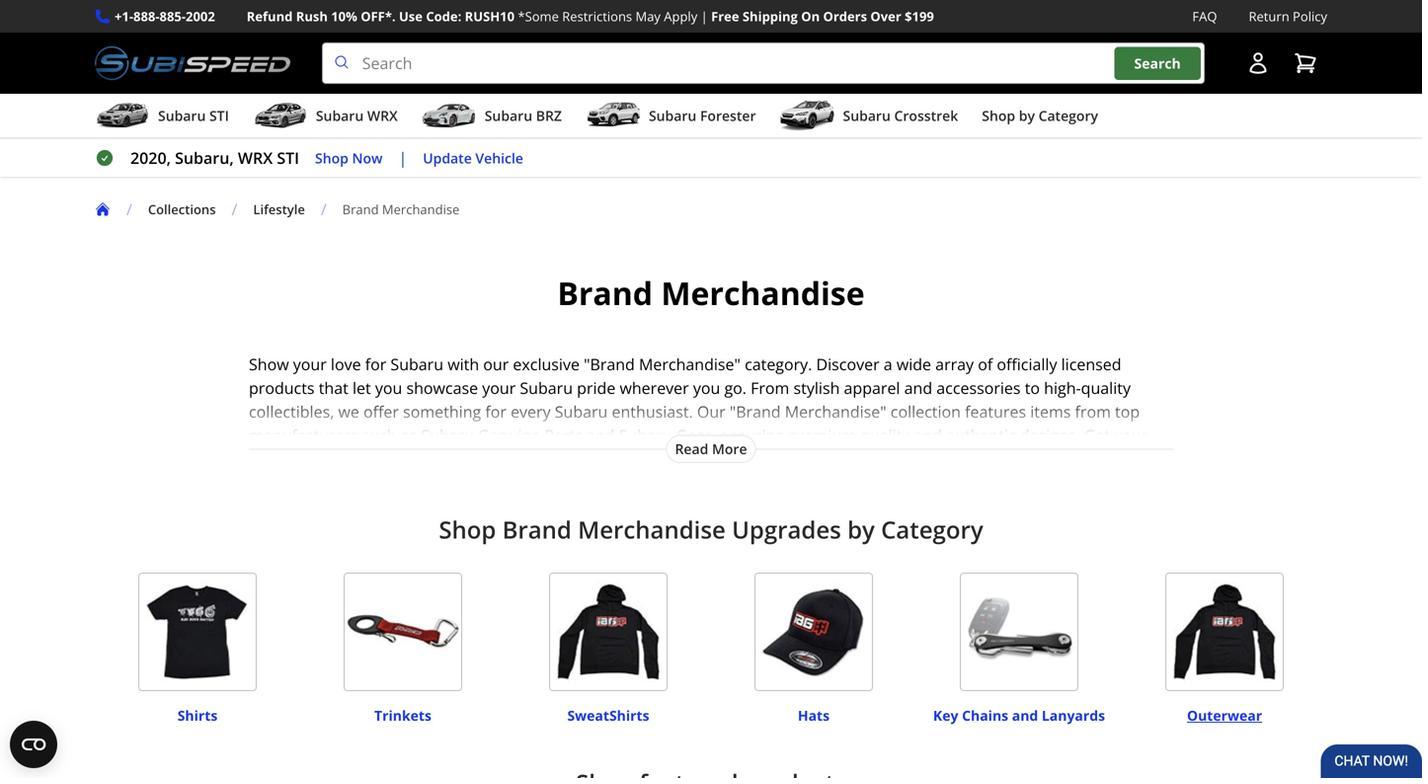 Task type: describe. For each thing, give the bounding box(es) containing it.
of
[[978, 354, 993, 375]]

from
[[1075, 401, 1111, 422]]

top
[[1115, 401, 1140, 422]]

sti inside "dropdown button"
[[209, 106, 229, 125]]

faq link
[[1192, 6, 1217, 27]]

every
[[511, 401, 551, 422]]

from
[[751, 377, 789, 399]]

subaru sti button
[[95, 98, 229, 137]]

key
[[933, 706, 958, 725]]

and down collection
[[914, 425, 942, 446]]

1 you from the left
[[375, 377, 402, 399]]

discover
[[816, 354, 879, 375]]

category.
[[745, 354, 812, 375]]

lanyards
[[1042, 706, 1105, 725]]

that
[[319, 377, 348, 399]]

subaru inside 'dropdown button'
[[485, 106, 532, 125]]

2020, subaru, wrx sti
[[130, 147, 299, 168]]

lifestyle link down shop now link
[[253, 201, 321, 218]]

faq
[[1192, 7, 1217, 25]]

$199
[[905, 7, 934, 25]]

refund rush 10% off*. use code: rush10 *some restrictions may apply | free shipping on orders over $199
[[247, 7, 934, 25]]

offer
[[363, 401, 399, 422]]

2020,
[[130, 147, 171, 168]]

apparel
[[844, 377, 900, 399]]

and right the parts
[[586, 425, 615, 446]]

orders
[[823, 7, 867, 25]]

may
[[635, 7, 661, 25]]

home image
[[95, 202, 111, 217]]

a
[[884, 354, 892, 375]]

your up the that
[[293, 354, 327, 375]]

restrictions
[[562, 7, 632, 25]]

/ for collections
[[126, 199, 132, 220]]

shirts link
[[177, 697, 218, 725]]

subaru inside "dropdown button"
[[158, 106, 206, 125]]

key chains and lanyards
[[933, 706, 1105, 725]]

ensuring
[[720, 425, 784, 446]]

shop for shop brand merchandise upgrades by category
[[439, 514, 496, 546]]

now
[[352, 148, 383, 167]]

parts
[[544, 425, 582, 446]]

key chains and lanyards link
[[933, 697, 1105, 725]]

2 you from the left
[[693, 377, 720, 399]]

gear,
[[676, 425, 715, 446]]

free
[[711, 7, 739, 25]]

and down wide
[[904, 377, 932, 399]]

subaru forester button
[[586, 98, 756, 137]]

these
[[322, 448, 362, 470]]

search
[[1134, 54, 1181, 72]]

we
[[338, 401, 359, 422]]

10%
[[331, 7, 357, 25]]

return policy link
[[1249, 6, 1327, 27]]

upgrades
[[732, 514, 841, 546]]

show your love for subaru with our exclusive "brand merchandise" category. discover a wide array of officially licensed products that let you showcase your subaru pride wherever you go. from stylish apparel and accessories to high-quality collectibles, we offer something for every subaru enthusiast. our "brand merchandise" collection features items from top manufacturers such as subaru genuine parts and subaru gear, ensuring premium quality and authentic designs. get your hands on these unique products and let your subaru passion shine.
[[249, 354, 1148, 470]]

policy
[[1293, 7, 1327, 25]]

wide
[[896, 354, 931, 375]]

subaru brz
[[485, 106, 562, 125]]

2 vertical spatial merchandise
[[578, 514, 726, 546]]

button image
[[1246, 51, 1270, 75]]

crosstrek
[[894, 106, 958, 125]]

subaru wrx
[[316, 106, 398, 125]]

return
[[1249, 7, 1289, 25]]

designs.
[[1020, 425, 1080, 446]]

collectibles,
[[249, 401, 334, 422]]

get
[[1084, 425, 1110, 446]]

read
[[675, 439, 708, 458]]

1 horizontal spatial |
[[701, 7, 708, 25]]

trinkets link
[[374, 697, 432, 725]]

0 horizontal spatial by
[[847, 514, 875, 546]]

885-
[[160, 7, 186, 25]]

sweatshirts image image
[[549, 573, 668, 691]]

subaru up shop now
[[316, 106, 364, 125]]

forester
[[700, 106, 756, 125]]

trinkets image image
[[344, 573, 462, 691]]

to
[[1025, 377, 1040, 399]]

and down genuine in the bottom left of the page
[[492, 448, 520, 470]]

with
[[448, 354, 479, 375]]

premium
[[788, 425, 856, 446]]

code:
[[426, 7, 461, 25]]

your down the parts
[[547, 448, 580, 470]]

brz
[[536, 106, 562, 125]]

a subaru brz thumbnail image image
[[421, 101, 477, 130]]

subaru up showcase
[[390, 354, 443, 375]]

open widget image
[[10, 721, 57, 768]]

your down our on the top left of page
[[482, 377, 516, 399]]

subaru wrx button
[[253, 98, 398, 137]]

1 vertical spatial merchandise
[[661, 272, 865, 315]]

shirts image image
[[138, 573, 257, 691]]

by inside 'dropdown button'
[[1019, 106, 1035, 125]]

subaru brz button
[[421, 98, 562, 137]]

0 vertical spatial quality
[[1081, 377, 1131, 399]]

refund
[[247, 7, 293, 25]]

unique
[[366, 448, 418, 470]]

subispeed logo image
[[95, 43, 290, 84]]

authentic
[[946, 425, 1016, 446]]

manufacturers
[[249, 425, 358, 446]]

search button
[[1114, 47, 1201, 80]]

subaru left the "forester"
[[649, 106, 696, 125]]

officially
[[997, 354, 1057, 375]]

shop brand merchandise upgrades by category
[[439, 514, 983, 546]]

subaru right a subaru crosstrek thumbnail image on the right top of the page
[[843, 106, 891, 125]]

our
[[697, 401, 725, 422]]

1 vertical spatial quality
[[860, 425, 910, 446]]

use
[[399, 7, 423, 25]]

outerwear
[[1187, 706, 1262, 725]]

0 horizontal spatial |
[[398, 147, 407, 168]]



Task type: locate. For each thing, give the bounding box(es) containing it.
1 vertical spatial wrx
[[238, 147, 273, 168]]

merchandise
[[382, 201, 460, 218], [661, 272, 865, 315], [578, 514, 726, 546]]

sti down a subaru wrx thumbnail image
[[277, 147, 299, 168]]

/ left "lifestyle" at the top left
[[232, 199, 237, 220]]

wrx down a subaru wrx thumbnail image
[[238, 147, 273, 168]]

read more
[[675, 439, 747, 458]]

brand merchandise down now
[[342, 201, 460, 218]]

+1-
[[115, 7, 133, 25]]

1 vertical spatial category
[[881, 514, 983, 546]]

1 vertical spatial brand
[[557, 272, 653, 315]]

shop by category
[[982, 106, 1098, 125]]

and right chains
[[1012, 706, 1038, 725]]

merchandise down update
[[382, 201, 460, 218]]

0 horizontal spatial shop
[[315, 148, 348, 167]]

shop for shop by category
[[982, 106, 1015, 125]]

collections link
[[148, 201, 232, 218], [148, 201, 216, 218]]

your
[[293, 354, 327, 375], [482, 377, 516, 399], [1114, 425, 1148, 446], [547, 448, 580, 470]]

outerwear link
[[1187, 697, 1262, 725]]

0 horizontal spatial you
[[375, 377, 402, 399]]

"brand up ensuring
[[730, 401, 781, 422]]

subaru up subaru,
[[158, 106, 206, 125]]

subaru crosstrek
[[843, 106, 958, 125]]

collections
[[148, 201, 216, 218]]

brand merchandise
[[342, 201, 460, 218], [557, 272, 865, 315]]

merchandise up category.
[[661, 272, 865, 315]]

1 vertical spatial "brand
[[730, 401, 781, 422]]

brand
[[342, 201, 379, 218], [557, 272, 653, 315], [502, 514, 572, 546]]

genuine
[[478, 425, 540, 446]]

for up genuine in the bottom left of the page
[[485, 401, 506, 422]]

a subaru sti thumbnail image image
[[95, 101, 150, 130]]

for
[[365, 354, 386, 375], [485, 401, 506, 422]]

features
[[965, 401, 1026, 422]]

a subaru crosstrek thumbnail image image
[[780, 101, 835, 130]]

0 vertical spatial brand merchandise
[[342, 201, 460, 218]]

0 horizontal spatial "brand
[[584, 354, 635, 375]]

2 horizontal spatial /
[[321, 199, 327, 220]]

"brand
[[584, 354, 635, 375], [730, 401, 781, 422]]

stylish
[[793, 377, 840, 399]]

2 horizontal spatial shop
[[982, 106, 1015, 125]]

1 vertical spatial merchandise"
[[785, 401, 886, 422]]

products down the 'something'
[[422, 448, 488, 470]]

1 horizontal spatial shop
[[439, 514, 496, 546]]

1 horizontal spatial category
[[1038, 106, 1098, 125]]

0 horizontal spatial sti
[[209, 106, 229, 125]]

0 horizontal spatial for
[[365, 354, 386, 375]]

such
[[362, 425, 397, 446]]

1 horizontal spatial for
[[485, 401, 506, 422]]

1 vertical spatial shop
[[315, 148, 348, 167]]

merchandise" up premium in the right of the page
[[785, 401, 886, 422]]

rush10
[[465, 7, 515, 25]]

0 horizontal spatial products
[[249, 377, 315, 399]]

quality up from
[[1081, 377, 1131, 399]]

love
[[331, 354, 361, 375]]

subaru down pride
[[555, 401, 608, 422]]

collection
[[891, 401, 961, 422]]

subaru,
[[175, 147, 234, 168]]

a subaru forester thumbnail image image
[[586, 101, 641, 130]]

subaru down enthusiast.
[[619, 425, 672, 446]]

/ right home icon
[[126, 199, 132, 220]]

0 vertical spatial products
[[249, 377, 315, 399]]

+1-888-885-2002 link
[[115, 6, 215, 27]]

showcase
[[406, 377, 478, 399]]

update vehicle
[[423, 148, 523, 167]]

subaru left brz
[[485, 106, 532, 125]]

subaru left passion
[[584, 448, 637, 470]]

shop for shop now
[[315, 148, 348, 167]]

subaru crosstrek button
[[780, 98, 958, 137]]

3 / from the left
[[321, 199, 327, 220]]

1 vertical spatial products
[[422, 448, 488, 470]]

merchandise" up wherever
[[639, 354, 741, 375]]

show
[[249, 354, 289, 375]]

quality
[[1081, 377, 1131, 399], [860, 425, 910, 446]]

you up "offer"
[[375, 377, 402, 399]]

1 vertical spatial let
[[524, 448, 543, 470]]

shop inside 'dropdown button'
[[982, 106, 1015, 125]]

0 vertical spatial for
[[365, 354, 386, 375]]

key chains and lanyards image image
[[960, 573, 1078, 691]]

wrx up now
[[367, 106, 398, 125]]

1 vertical spatial by
[[847, 514, 875, 546]]

+1-888-885-2002
[[115, 7, 215, 25]]

sti up 2020, subaru, wrx sti
[[209, 106, 229, 125]]

1 horizontal spatial products
[[422, 448, 488, 470]]

0 vertical spatial sti
[[209, 106, 229, 125]]

chains
[[962, 706, 1008, 725]]

quality down collection
[[860, 425, 910, 446]]

you up our
[[693, 377, 720, 399]]

shop now
[[315, 148, 383, 167]]

0 horizontal spatial wrx
[[238, 147, 273, 168]]

0 horizontal spatial merchandise"
[[639, 354, 741, 375]]

brand down now
[[342, 201, 379, 218]]

shop
[[982, 106, 1015, 125], [315, 148, 348, 167], [439, 514, 496, 546]]

| right now
[[398, 147, 407, 168]]

exclusive
[[513, 354, 580, 375]]

update
[[423, 148, 472, 167]]

update vehicle button
[[423, 147, 523, 169]]

subaru forester
[[649, 106, 756, 125]]

0 vertical spatial shop
[[982, 106, 1015, 125]]

1 horizontal spatial by
[[1019, 106, 1035, 125]]

1 horizontal spatial /
[[232, 199, 237, 220]]

"brand up pride
[[584, 354, 635, 375]]

and
[[904, 377, 932, 399], [586, 425, 615, 446], [914, 425, 942, 446], [492, 448, 520, 470], [1012, 706, 1038, 725]]

0 vertical spatial merchandise
[[382, 201, 460, 218]]

2 vertical spatial brand
[[502, 514, 572, 546]]

1 vertical spatial for
[[485, 401, 506, 422]]

let down genuine in the bottom left of the page
[[524, 448, 543, 470]]

|
[[701, 7, 708, 25], [398, 147, 407, 168]]

off*.
[[361, 7, 396, 25]]

lifestyle link
[[253, 201, 321, 218], [253, 201, 305, 218]]

sweatshirts
[[567, 706, 649, 725]]

pride
[[577, 377, 616, 399]]

0 vertical spatial wrx
[[367, 106, 398, 125]]

0 horizontal spatial let
[[353, 377, 371, 399]]

go.
[[724, 377, 747, 399]]

hats image image
[[754, 573, 873, 691]]

1 / from the left
[[126, 199, 132, 220]]

shipping
[[743, 7, 798, 25]]

| left free
[[701, 7, 708, 25]]

on
[[298, 448, 318, 470]]

search input field
[[322, 43, 1205, 84]]

array
[[935, 354, 974, 375]]

hats link
[[798, 697, 830, 725]]

your down 'top'
[[1114, 425, 1148, 446]]

1 vertical spatial sti
[[277, 147, 299, 168]]

2 / from the left
[[232, 199, 237, 220]]

sti
[[209, 106, 229, 125], [277, 147, 299, 168]]

subaru down the exclusive
[[520, 377, 573, 399]]

2 vertical spatial shop
[[439, 514, 496, 546]]

sweatshirts link
[[567, 697, 649, 725]]

0 vertical spatial |
[[701, 7, 708, 25]]

outerwear image image
[[1165, 573, 1284, 691]]

more
[[712, 439, 747, 458]]

1 vertical spatial brand merchandise
[[557, 272, 865, 315]]

subaru down the 'something'
[[421, 425, 474, 446]]

0 horizontal spatial quality
[[860, 425, 910, 446]]

0 vertical spatial category
[[1038, 106, 1098, 125]]

brand merchandise up go.
[[557, 272, 865, 315]]

1 vertical spatial |
[[398, 147, 407, 168]]

/ right "lifestyle" at the top left
[[321, 199, 327, 220]]

0 vertical spatial by
[[1019, 106, 1035, 125]]

shop now link
[[315, 147, 383, 169]]

0 horizontal spatial /
[[126, 199, 132, 220]]

lifestyle link down 2020, subaru, wrx sti
[[253, 201, 305, 218]]

2002
[[186, 7, 215, 25]]

1 horizontal spatial merchandise"
[[785, 401, 886, 422]]

merchandise down passion
[[578, 514, 726, 546]]

0 vertical spatial brand
[[342, 201, 379, 218]]

shop by category button
[[982, 98, 1098, 137]]

let up the we
[[353, 377, 371, 399]]

return policy
[[1249, 7, 1327, 25]]

category
[[1038, 106, 1098, 125], [881, 514, 983, 546]]

brand merchandise link
[[342, 201, 475, 218]]

products up collectibles,
[[249, 377, 315, 399]]

0 vertical spatial "brand
[[584, 354, 635, 375]]

and inside key chains and lanyards 'link'
[[1012, 706, 1038, 725]]

0 vertical spatial merchandise"
[[639, 354, 741, 375]]

brand up the exclusive
[[557, 272, 653, 315]]

0 vertical spatial let
[[353, 377, 371, 399]]

subaru sti
[[158, 106, 229, 125]]

rush
[[296, 7, 328, 25]]

0 horizontal spatial category
[[881, 514, 983, 546]]

licensed
[[1061, 354, 1121, 375]]

1 horizontal spatial let
[[524, 448, 543, 470]]

over
[[870, 7, 901, 25]]

0 horizontal spatial brand merchandise
[[342, 201, 460, 218]]

items
[[1030, 401, 1071, 422]]

shirts
[[177, 706, 218, 725]]

/ for lifestyle
[[232, 199, 237, 220]]

category inside shop by category 'dropdown button'
[[1038, 106, 1098, 125]]

1 horizontal spatial "brand
[[730, 401, 781, 422]]

1 horizontal spatial you
[[693, 377, 720, 399]]

1 horizontal spatial wrx
[[367, 106, 398, 125]]

a subaru wrx thumbnail image image
[[253, 101, 308, 130]]

enthusiast.
[[612, 401, 693, 422]]

wrx inside dropdown button
[[367, 106, 398, 125]]

1 horizontal spatial quality
[[1081, 377, 1131, 399]]

something
[[403, 401, 481, 422]]

1 horizontal spatial brand merchandise
[[557, 272, 865, 315]]

*some
[[518, 7, 559, 25]]

1 horizontal spatial sti
[[277, 147, 299, 168]]

shine.
[[702, 448, 746, 470]]

888-
[[133, 7, 160, 25]]

accessories
[[936, 377, 1021, 399]]

for right the love
[[365, 354, 386, 375]]

merchandise"
[[639, 354, 741, 375], [785, 401, 886, 422]]

brand down the parts
[[502, 514, 572, 546]]

hats
[[798, 706, 830, 725]]

hands
[[249, 448, 294, 470]]



Task type: vqa. For each thing, say whether or not it's contained in the screenshot.
Shipping
yes



